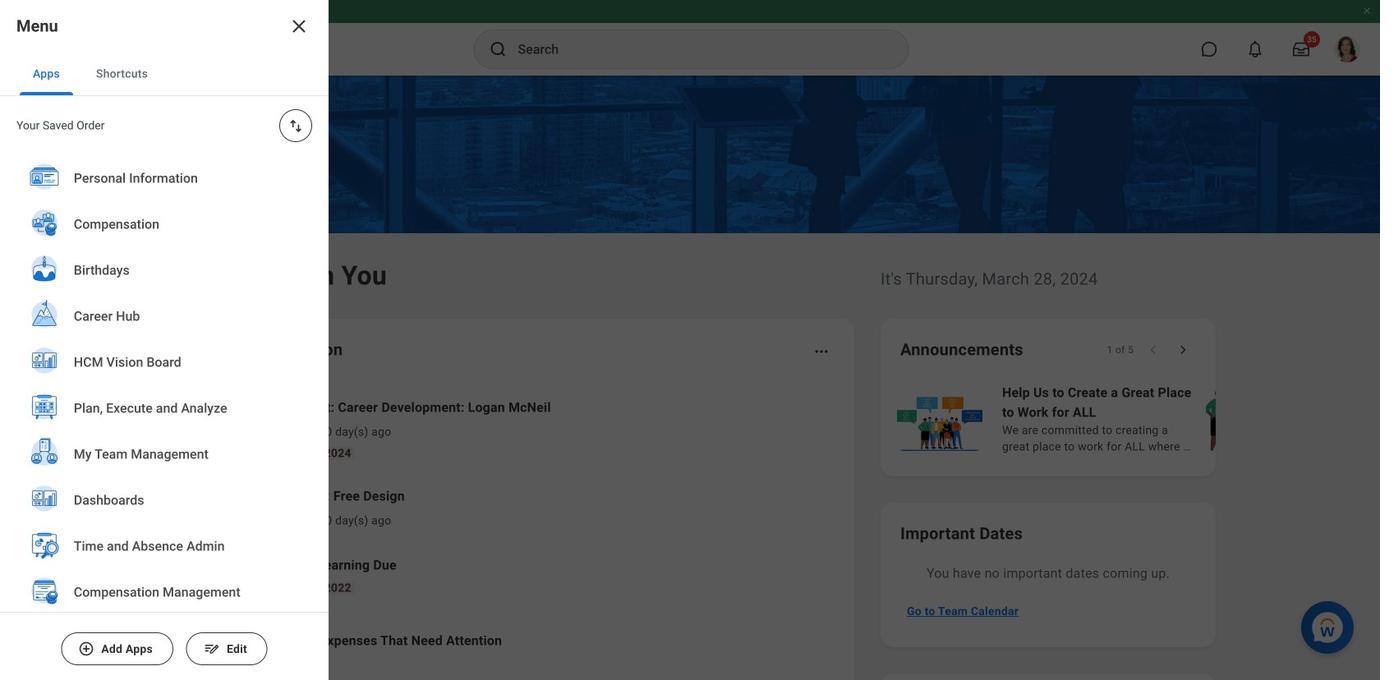 Task type: locate. For each thing, give the bounding box(es) containing it.
global navigation dialog
[[0, 0, 329, 681]]

chevron left small image
[[1146, 342, 1162, 358]]

text edit image
[[204, 641, 220, 658]]

main content
[[0, 76, 1381, 681]]

notifications large image
[[1248, 41, 1264, 58]]

inbox large image
[[1294, 41, 1310, 58]]

x image
[[289, 16, 309, 36]]

plus circle image
[[78, 641, 95, 658]]

dashboard expenses image
[[208, 629, 233, 653]]

list
[[0, 155, 329, 681], [894, 381, 1381, 457], [184, 385, 835, 674]]

status
[[1108, 344, 1134, 357]]

tab list
[[0, 53, 329, 96]]

chevron right small image
[[1175, 342, 1192, 358]]

banner
[[0, 0, 1381, 76]]

close environment banner image
[[1363, 6, 1373, 16]]

sort image
[[288, 118, 304, 134]]



Task type: vqa. For each thing, say whether or not it's contained in the screenshot.
inbox image
yes



Task type: describe. For each thing, give the bounding box(es) containing it.
book open image
[[208, 563, 233, 588]]

search image
[[489, 39, 508, 59]]

inbox image
[[208, 417, 233, 441]]

profile logan mcneil element
[[1325, 31, 1371, 67]]



